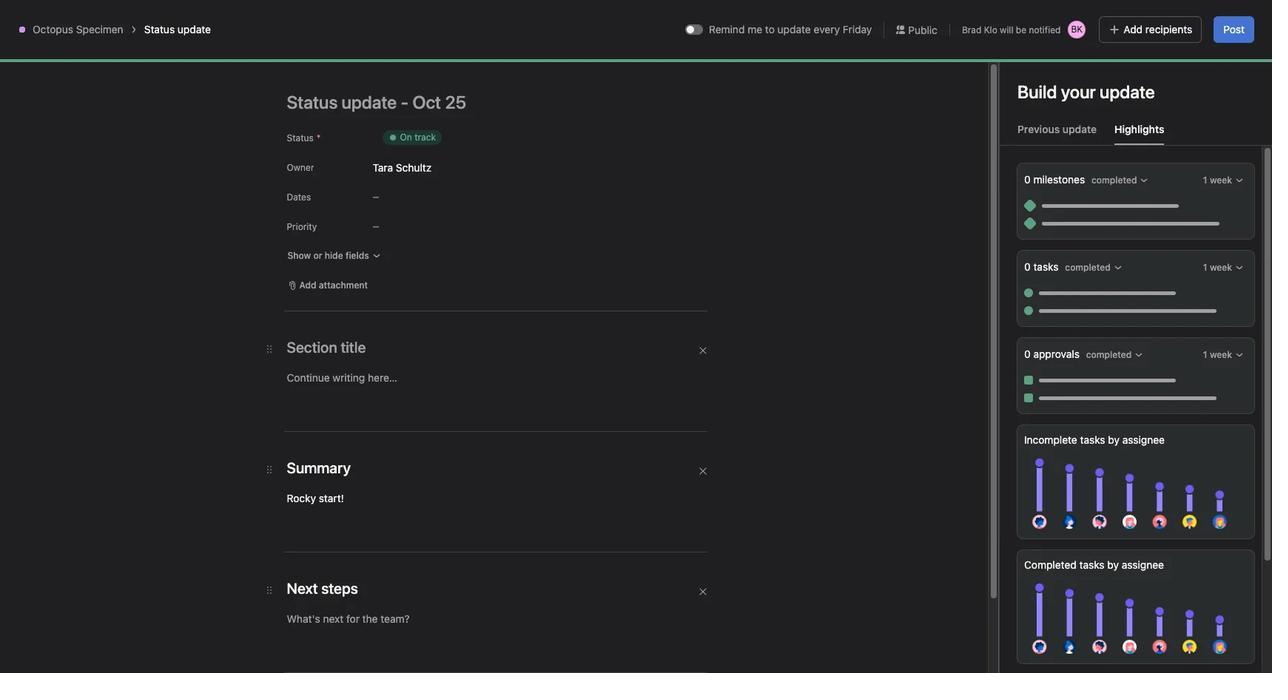 Task type: locate. For each thing, give the bounding box(es) containing it.
2 week from the top
[[1210, 262, 1233, 273]]

24 days left
[[991, 17, 1040, 28]]

24
[[991, 17, 1002, 28]]

recipients
[[1146, 23, 1193, 36]]

post button
[[1214, 16, 1255, 43]]

0
[[1025, 173, 1031, 186], [1025, 261, 1031, 273], [1025, 348, 1031, 361]]

octopus specimen
[[33, 23, 123, 36]]

1 week for tasks
[[1204, 262, 1233, 273]]

0 for tasks
[[1025, 261, 1031, 273]]

to
[[765, 23, 775, 36]]

Section title text field
[[287, 338, 366, 358]]

— down tara
[[373, 192, 379, 201]]

what's
[[1056, 12, 1085, 23]]

2 vertical spatial completed button
[[1083, 345, 1148, 366]]

0 vertical spatial status
[[144, 23, 175, 36]]

2 1 week button from the top
[[1200, 258, 1248, 278]]

17
[[282, 181, 293, 194]]

antartica
[[1001, 376, 1039, 387]]

workflow link
[[365, 91, 422, 107]]

list box
[[462, 6, 817, 30]]

3 0 from the top
[[1025, 348, 1031, 361]]

1 vertical spatial status
[[287, 133, 314, 144]]

completed button for 0 milestones
[[1088, 170, 1153, 191]]

1 vertical spatial week
[[1210, 262, 1233, 273]]

octopus
[[33, 23, 73, 36]]

1 vertical spatial 1 week
[[1204, 262, 1233, 273]]

0 vertical spatial completed button
[[1088, 170, 1153, 191]]

1 vertical spatial tasks
[[1081, 434, 1106, 446]]

week
[[1210, 175, 1233, 186], [1210, 262, 1233, 273], [1210, 349, 1233, 361]]

0 vertical spatial —
[[373, 192, 379, 201]]

2 vertical spatial 1 week button
[[1200, 345, 1248, 366]]

tara schultz
[[373, 161, 432, 174]]

add recipients button
[[1100, 16, 1202, 43]]

1 0 from the top
[[1025, 173, 1031, 186]]

3
[[998, 458, 1005, 471]]

1 vertical spatial —
[[373, 222, 379, 231]]

None text field
[[62, 50, 196, 76]]

build your update
[[1018, 81, 1155, 102]]

2 vertical spatial 1 week
[[1204, 349, 1233, 361]]

track
[[415, 132, 436, 143]]

or
[[313, 250, 322, 261]]

write up report
[[285, 485, 349, 496]]

by right 'incomplete'
[[1109, 434, 1120, 446]]

0 for milestones
[[1025, 173, 1031, 186]]

0 vertical spatial tasks
[[1034, 261, 1059, 273]]

1 1 week from the top
[[1204, 175, 1233, 186]]

1 vertical spatial 1 week button
[[1200, 258, 1248, 278]]

completed right milestones
[[1092, 175, 1137, 186]]

friday
[[843, 23, 872, 36]]

1 for milestones
[[1204, 175, 1208, 186]]

1 vertical spatial completed button
[[1062, 258, 1127, 278]]

2 remove section image from the top
[[698, 588, 707, 597]]

tara
[[373, 161, 393, 174]]

october
[[220, 120, 273, 137]]

me
[[748, 23, 763, 36]]

1 week button
[[1200, 170, 1248, 191], [1200, 258, 1248, 278], [1200, 345, 1248, 366]]

by for incomplete
[[1109, 434, 1120, 446]]

2 vertical spatial tasks
[[1080, 559, 1105, 572]]

completed for 0 milestones
[[1092, 175, 1137, 186]]

— button
[[373, 213, 403, 240]]

will
[[1000, 24, 1014, 35]]

3 1 week from the top
[[1204, 349, 1233, 361]]

add inside button
[[1155, 12, 1172, 23]]

your update
[[1061, 81, 1155, 102]]

3 1 week button from the top
[[1200, 345, 1248, 366]]

leftcount image
[[1076, 378, 1085, 386]]

completed right 0 tasks
[[1066, 262, 1111, 273]]

post
[[1224, 23, 1245, 36]]

by right completed
[[1108, 559, 1119, 572]]

hide
[[325, 250, 343, 261]]

28
[[1237, 319, 1252, 332]]

start!
[[319, 492, 344, 505]]

tasks for 0
[[1034, 261, 1059, 273]]

remove section image
[[698, 467, 707, 476], [698, 588, 707, 597]]

update
[[178, 23, 211, 36], [778, 23, 811, 36], [1063, 123, 1097, 135]]

0 vertical spatial completed
[[1092, 175, 1137, 186]]

1 vertical spatial by
[[1108, 559, 1119, 572]]

incomplete tasks by assignee
[[1025, 434, 1165, 446]]

1 for approvals
[[1204, 349, 1208, 361]]

update for status update
[[178, 23, 211, 36]]

1 week for milestones
[[1204, 175, 1233, 186]]

tasks for incomplete
[[1081, 434, 1106, 446]]

0 horizontal spatial update
[[178, 23, 211, 36]]

add
[[1155, 12, 1172, 23], [1124, 23, 1143, 36], [299, 280, 317, 291], [699, 428, 716, 439]]

0 vertical spatial assignee
[[1123, 434, 1165, 446]]

remove section image for summary text field
[[698, 467, 707, 476]]

2 — from the top
[[373, 222, 379, 231]]

status left *
[[287, 133, 314, 144]]

klo
[[984, 24, 998, 35]]

completed button for 0 tasks
[[1062, 258, 1127, 278]]

*
[[317, 133, 321, 144]]

tasks
[[1034, 261, 1059, 273], [1081, 434, 1106, 446], [1080, 559, 1105, 572]]

assignee for incomplete tasks by assignee
[[1123, 434, 1165, 446]]

1 vertical spatial assignee
[[1122, 559, 1165, 572]]

1 — from the top
[[373, 192, 379, 201]]

1 vertical spatial 0
[[1025, 261, 1031, 273]]

0 horizontal spatial status
[[144, 23, 175, 36]]

brad klo will be notified
[[962, 24, 1061, 35]]

0 milestones
[[1025, 173, 1088, 186]]

workflow
[[376, 93, 422, 105]]

completed right approvals
[[1087, 349, 1132, 361]]

1 vertical spatial completed
[[1066, 262, 1111, 273]]

— up show or hide fields dropdown button
[[373, 222, 379, 231]]

update inside tab list
[[1063, 123, 1097, 135]]

notified
[[1029, 24, 1061, 35]]

7
[[282, 596, 288, 609]]

add inside popup button
[[299, 280, 317, 291]]

add to starred image
[[224, 57, 236, 69]]

add billing info
[[1155, 12, 1217, 23]]

on
[[400, 132, 412, 143]]

0 vertical spatial remove section image
[[698, 467, 707, 476]]

0 vertical spatial 1 week
[[1204, 175, 1233, 186]]

27
[[998, 319, 1011, 332]]

3 week from the top
[[1210, 349, 1233, 361]]

remind
[[709, 23, 745, 36]]

completed tasks by assignee
[[1025, 559, 1165, 572]]

week for milestones
[[1210, 175, 1233, 186]]

1 week from the top
[[1210, 175, 1233, 186]]

1 week for approvals
[[1204, 349, 1233, 361]]

2 vertical spatial week
[[1210, 349, 1233, 361]]

add billing info button
[[1148, 7, 1224, 28]]

remind me to update every friday switch
[[686, 24, 703, 35]]

completed
[[1092, 175, 1137, 186], [1066, 262, 1111, 273], [1087, 349, 1132, 361]]

1 week
[[1204, 175, 1233, 186], [1204, 262, 1233, 273], [1204, 349, 1233, 361]]

status
[[144, 23, 175, 36], [287, 133, 314, 144]]

2 horizontal spatial update
[[1063, 123, 1097, 135]]

1 remove section image from the top
[[698, 467, 707, 476]]

completed
[[1025, 559, 1077, 572]]

tab list
[[1000, 121, 1273, 146]]

0 vertical spatial 1 week button
[[1200, 170, 1248, 191]]

0 vertical spatial by
[[1109, 434, 1120, 446]]

completed button
[[1088, 170, 1153, 191], [1062, 258, 1127, 278], [1083, 345, 1148, 366]]

completed button for 0 approvals
[[1083, 345, 1148, 366]]

1 1 week button from the top
[[1200, 170, 1248, 191]]

—
[[373, 192, 379, 201], [373, 222, 379, 231]]

0 vertical spatial 0
[[1025, 173, 1031, 186]]

2 vertical spatial completed
[[1087, 349, 1132, 361]]

dates
[[287, 192, 311, 203]]

0 vertical spatial week
[[1210, 175, 1233, 186]]

show or hide fields button
[[281, 246, 388, 267]]

completed for 0 tasks
[[1066, 262, 1111, 273]]

report
[[323, 485, 349, 496]]

2 0 from the top
[[1025, 261, 1031, 273]]

on track button
[[373, 124, 452, 151]]

1 horizontal spatial status
[[287, 133, 314, 144]]

octopus specimen link
[[33, 23, 123, 36]]

tab list containing previous update
[[1000, 121, 1273, 146]]

up
[[310, 485, 321, 496]]

2 1 week from the top
[[1204, 262, 1233, 273]]

write
[[285, 485, 307, 496]]

2 vertical spatial 0
[[1025, 348, 1031, 361]]

show or hide fields
[[288, 250, 369, 261]]

add for add attachment
[[299, 280, 317, 291]]

1
[[1204, 175, 1208, 186], [1204, 262, 1208, 273], [1204, 349, 1208, 361], [1069, 376, 1073, 387]]

by
[[1109, 434, 1120, 446], [1108, 559, 1119, 572]]

status right the specimen
[[144, 23, 175, 36]]

rocket image
[[27, 54, 44, 72]]

1 vertical spatial remove section image
[[698, 588, 707, 597]]



Task type: vqa. For each thing, say whether or not it's contained in the screenshot.
Teams element at the left
no



Task type: describe. For each thing, give the bounding box(es) containing it.
rocky start!
[[287, 492, 344, 505]]

20
[[998, 181, 1012, 194]]

fields
[[346, 250, 369, 261]]

0 tasks
[[1025, 261, 1062, 273]]

owner
[[287, 162, 314, 173]]

add for add task
[[699, 428, 716, 439]]

tasks for completed
[[1080, 559, 1105, 572]]

0 for approvals
[[1025, 348, 1031, 361]]

Title of update text field
[[287, 86, 731, 118]]

1 week button for approvals
[[1200, 345, 1248, 366]]

info
[[1201, 12, 1217, 23]]

update for previous update
[[1063, 123, 1097, 135]]

left
[[1026, 17, 1040, 28]]

incomplete
[[1025, 434, 1078, 446]]

trial?
[[1112, 12, 1133, 23]]

what's in my trial? button
[[1049, 7, 1139, 28]]

add recipients
[[1124, 23, 1193, 36]]

add attachment button
[[281, 275, 375, 296]]

milestones
[[1034, 173, 1085, 186]]

Section title text field
[[287, 579, 358, 600]]

study
[[1042, 376, 1066, 387]]

add attachment
[[299, 280, 368, 291]]

— inside popup button
[[373, 222, 379, 231]]

add for add recipients
[[1124, 23, 1143, 36]]

bk button
[[1061, 19, 1088, 40]]

status for status *
[[287, 133, 314, 144]]

every
[[814, 23, 840, 36]]

2023
[[277, 120, 312, 137]]

add for add billing info
[[1155, 12, 1172, 23]]

add task button
[[681, 423, 743, 444]]

public
[[909, 23, 938, 36]]

antartica study
[[1001, 376, 1066, 387]]

bk
[[1072, 24, 1083, 35]]

0 approvals
[[1025, 348, 1083, 361]]

remove section image
[[698, 346, 707, 355]]

approvals
[[1034, 348, 1080, 361]]

my
[[1097, 12, 1110, 23]]

in
[[1087, 12, 1095, 23]]

1 week button for tasks
[[1200, 258, 1248, 278]]

timeline link
[[294, 91, 347, 107]]

week for tasks
[[1210, 262, 1233, 273]]

21
[[1238, 181, 1251, 194]]

status update
[[144, 23, 211, 36]]

by for completed
[[1108, 559, 1119, 572]]

highlights
[[1115, 123, 1165, 135]]

october 2023
[[220, 120, 312, 137]]

previous update
[[1018, 123, 1097, 135]]

build
[[1018, 81, 1058, 102]]

brad
[[962, 24, 982, 35]]

dashboard
[[452, 93, 505, 105]]

specimen
[[76, 23, 123, 36]]

rocky
[[287, 492, 316, 505]]

status *
[[287, 133, 321, 144]]

timeline
[[305, 93, 347, 105]]

on track
[[400, 132, 436, 143]]

remind me to update every friday
[[709, 23, 872, 36]]

1 for tasks
[[1204, 262, 1208, 273]]

be
[[1016, 24, 1027, 35]]

status for status update
[[144, 23, 175, 36]]

Section title text field
[[287, 458, 351, 479]]

days
[[1004, 17, 1024, 28]]

billing
[[1174, 12, 1199, 23]]

1 week button for milestones
[[1200, 170, 1248, 191]]

priority
[[287, 221, 317, 232]]

show
[[288, 250, 311, 261]]

add task
[[699, 428, 737, 439]]

what's in my trial?
[[1056, 12, 1133, 23]]

fri
[[993, 150, 1007, 161]]

assignee for completed tasks by assignee
[[1122, 559, 1165, 572]]

attachment
[[319, 280, 368, 291]]

completed for 0 approvals
[[1087, 349, 1132, 361]]

week for approvals
[[1210, 349, 1233, 361]]

31
[[282, 458, 294, 471]]

dashboard link
[[440, 91, 505, 107]]

schultz
[[396, 161, 432, 174]]

previous
[[1018, 123, 1060, 135]]

remove section image for next steps text box
[[698, 588, 707, 597]]

1 horizontal spatial update
[[778, 23, 811, 36]]

task
[[719, 428, 737, 439]]

10
[[998, 596, 1010, 609]]



